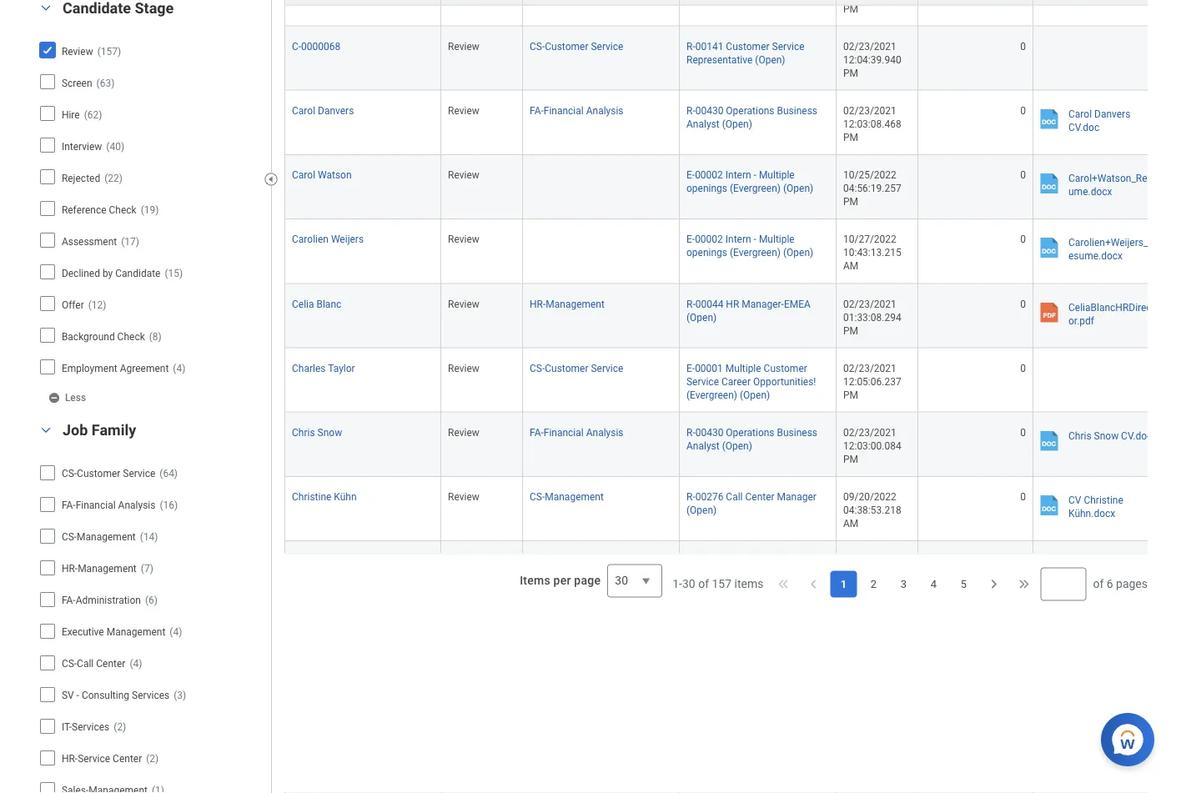 Task type: locate. For each thing, give the bounding box(es) containing it.
chevron 2x left small image
[[776, 576, 792, 593]]

review for seventh review element from the bottom
[[448, 169, 480, 181]]

openings for 04:56:19.257
[[687, 183, 728, 194]]

0 for 09/20/2022 04:38:53.218 am
[[1021, 492, 1027, 503]]

per
[[554, 574, 571, 588]]

2 e-00001 multiple customer service career opportunities! (evergreen) (open) from the top
[[687, 556, 817, 595]]

0 for 02/23/2021 12:03:08.468 pm
[[1021, 105, 1027, 116]]

02/23/2021 inside 02/23/2021 12:03:00.084 pm
[[844, 427, 897, 439]]

christine up kühn.docx
[[1084, 495, 1124, 507]]

business up manager
[[777, 427, 818, 439]]

assessment
[[62, 236, 117, 247]]

0 for 02/23/2021 12:05:06.237 pm
[[1021, 363, 1027, 374]]

pm down 12:03:00.084
[[844, 454, 859, 466]]

items
[[735, 577, 764, 591]]

00001 down 00044
[[695, 363, 723, 374]]

1 horizontal spatial cs-management
[[530, 492, 604, 503]]

0 horizontal spatial (2)
[[114, 722, 126, 734]]

0000068
[[301, 40, 341, 52]]

2 cs-customer service link from the top
[[530, 359, 624, 374]]

am down 10:43:13.215 on the top right of the page
[[844, 261, 859, 272]]

(8)
[[149, 331, 162, 342]]

0 vertical spatial intern
[[726, 169, 752, 181]]

1 horizontal spatial snow
[[1095, 430, 1119, 442]]

sv - consulting services
[[62, 690, 170, 702]]

1 vertical spatial 00001
[[695, 556, 723, 568]]

1 openings from the top
[[687, 183, 728, 194]]

157
[[712, 577, 732, 591]]

9 review element from the top
[[448, 553, 480, 568]]

0 vertical spatial analyst
[[687, 118, 720, 130]]

e- for 02/23/2021 12:05:06.237 pm
[[687, 363, 695, 374]]

r- for 02/23/2021 12:03:00.084 pm
[[687, 427, 696, 439]]

cs-management link
[[530, 488, 604, 503]]

0
[[1021, 40, 1027, 52], [1021, 105, 1027, 116], [1021, 169, 1027, 181], [1021, 234, 1027, 245], [1021, 298, 1027, 310], [1021, 363, 1027, 374], [1021, 427, 1027, 439], [1021, 492, 1027, 503]]

4 column header from the left
[[680, 0, 837, 6]]

1 vertical spatial business
[[777, 427, 818, 439]]

danvers
[[318, 105, 354, 116], [1095, 108, 1131, 120]]

1 00001 from the top
[[695, 363, 723, 374]]

operations up 'r-00276 call center manager (open)' link
[[726, 427, 775, 439]]

multiple
[[759, 169, 795, 181], [759, 234, 795, 245], [726, 363, 762, 374], [726, 556, 762, 568]]

(4) up 'sv - consulting services'
[[130, 659, 142, 670]]

1-30 of 157 items
[[673, 577, 764, 591]]

r-00430 operations business analyst (open)
[[687, 105, 818, 130], [687, 427, 818, 452]]

pm inside 02/23/2021 12:05:06.237 pm
[[844, 389, 859, 401]]

2 business from the top
[[777, 427, 818, 439]]

1 r-00430 operations business analyst (open) from the top
[[687, 105, 818, 130]]

0 vertical spatial -
[[754, 169, 757, 181]]

1 vertical spatial am
[[844, 518, 859, 530]]

cs-customer service for cooper wright
[[530, 556, 624, 568]]

candidate stage group
[[33, 0, 263, 408]]

1 vertical spatial e-00002 intern - multiple openings (evergreen) (open) link
[[687, 230, 814, 259]]

snow inside 'link'
[[318, 427, 342, 439]]

services up the hr-service center
[[72, 722, 110, 734]]

2 vertical spatial cs-customer service link
[[530, 553, 624, 568]]

chris down 'charles'
[[292, 427, 315, 439]]

carol down the c-
[[292, 105, 316, 116]]

fa-financial analysis for 02/23/2021 12:03:08.468 pm
[[530, 105, 624, 116]]

(14)
[[140, 532, 158, 543]]

5 02/23/2021 from the top
[[844, 427, 897, 439]]

fa-financial analysis for 02/23/2021 12:03:00.084 pm
[[530, 427, 624, 439]]

1 of from the left
[[699, 577, 709, 591]]

items per page element
[[518, 554, 663, 608]]

row containing christine kühn
[[285, 477, 1182, 542]]

carol for carol watson
[[292, 169, 316, 181]]

0 vertical spatial r-00430 operations business analyst (open) link
[[687, 101, 818, 130]]

charles
[[292, 363, 326, 374]]

6 review element from the top
[[448, 359, 480, 374]]

of
[[699, 577, 709, 591], [1094, 577, 1104, 591]]

1 e- from the top
[[687, 169, 695, 181]]

pm down 12:03:08.468
[[844, 132, 859, 143]]

5 column header from the left
[[837, 0, 919, 6]]

02/23/2021 up 12:03:08.468
[[844, 105, 897, 116]]

2 0 from the top
[[1021, 105, 1027, 116]]

cs-management inside job family tree
[[62, 532, 136, 543]]

review
[[448, 40, 480, 52], [62, 45, 93, 57], [448, 105, 480, 116], [448, 169, 480, 181], [448, 234, 480, 245], [448, 298, 480, 310], [448, 363, 480, 374], [448, 427, 480, 439], [448, 492, 480, 503], [448, 556, 480, 568]]

02/23/2021 up 12:04:39.940
[[844, 40, 897, 52]]

offer
[[62, 299, 84, 311]]

r-00430 operations business analyst (open) link
[[687, 101, 818, 130], [687, 424, 818, 452]]

1 00002 from the top
[[695, 169, 723, 181]]

1 vertical spatial fa-financial analysis
[[530, 427, 624, 439]]

am
[[844, 261, 859, 272], [844, 518, 859, 530]]

0 vertical spatial (2)
[[114, 722, 126, 734]]

call right 00276 at the bottom of the page
[[726, 492, 743, 503]]

0 vertical spatial services
[[132, 690, 170, 702]]

2 vertical spatial hr-
[[62, 754, 78, 765]]

e-
[[687, 169, 695, 181], [687, 234, 695, 245], [687, 363, 695, 374], [687, 556, 695, 568]]

r- inside r-00276 call center manager (open)
[[687, 492, 696, 503]]

0 vertical spatial operations
[[726, 105, 775, 116]]

1 vertical spatial intern
[[726, 234, 752, 245]]

2 r-00430 operations business analyst (open) link from the top
[[687, 424, 818, 452]]

(2) down 'sv - consulting services'
[[114, 722, 126, 734]]

am inside 09/20/2022 04:38:53.218 am
[[844, 518, 859, 530]]

1 vertical spatial openings
[[687, 247, 728, 259]]

chris left cv.docx
[[1069, 430, 1092, 442]]

customer
[[545, 40, 589, 52], [726, 40, 770, 52], [545, 363, 589, 374], [764, 363, 808, 374], [77, 468, 120, 480], [545, 556, 589, 568], [764, 556, 808, 568]]

pm down 01:33:08.294
[[844, 325, 859, 337]]

2 e-00002 intern - multiple openings (evergreen) (open) link from the top
[[687, 230, 814, 259]]

row containing c-0000068
[[285, 26, 1182, 91]]

0 for 10/27/2022 10:43:13.215 am
[[1021, 234, 1027, 245]]

0 vertical spatial chevron down image
[[36, 2, 56, 14]]

2 review element from the top
[[448, 101, 480, 116]]

chris snow cv.docx
[[1069, 430, 1158, 442]]

0 vertical spatial hr-
[[530, 298, 546, 310]]

4 e- from the top
[[687, 556, 695, 568]]

1 00430 from the top
[[696, 105, 724, 116]]

1 vertical spatial e-00002 intern - multiple openings (evergreen) (open)
[[687, 234, 814, 259]]

02/23/2021 for 02/23/2021 12:03:00.084 pm
[[844, 427, 897, 439]]

cell
[[285, 0, 442, 26], [442, 0, 523, 26], [523, 0, 680, 26], [919, 0, 1034, 26], [1034, 26, 1166, 91], [523, 155, 680, 220], [523, 220, 680, 284], [1034, 348, 1166, 413], [837, 542, 919, 610], [919, 542, 1034, 610], [1034, 542, 1166, 610]]

0 vertical spatial opportunities!
[[754, 376, 817, 388]]

5 r- from the top
[[687, 492, 696, 503]]

center for (4)
[[96, 659, 126, 670]]

0 vertical spatial (4)
[[173, 362, 186, 374]]

0 horizontal spatial chris
[[292, 427, 315, 439]]

review element
[[448, 37, 480, 52], [448, 101, 480, 116], [448, 166, 480, 181], [448, 230, 480, 245], [448, 295, 480, 310], [448, 359, 480, 374], [448, 424, 480, 439], [448, 488, 480, 503], [448, 553, 480, 568]]

chris inside 'link'
[[292, 427, 315, 439]]

1 chevron down image from the top
[[36, 2, 56, 14]]

job family tree
[[39, 459, 257, 794]]

pm down the 04:56:19.257
[[844, 196, 859, 208]]

pm
[[844, 67, 859, 79], [844, 132, 859, 143], [844, 196, 859, 208], [844, 325, 859, 337], [844, 389, 859, 401], [844, 454, 859, 466]]

1 review element from the top
[[448, 37, 480, 52]]

e-00002 intern - multiple openings (evergreen) (open) link for 10/27/2022
[[687, 230, 814, 259]]

00001 up 1-30 of 157 items
[[695, 556, 723, 568]]

review for fifth review element from the bottom
[[448, 298, 480, 310]]

1 vertical spatial fa-financial analysis link
[[530, 424, 624, 439]]

hire
[[62, 109, 80, 120]]

snow left cv.docx
[[1095, 430, 1119, 442]]

analyst down representative
[[687, 118, 720, 130]]

esume.docx
[[1069, 250, 1123, 262]]

r-00430 operations business analyst (open) down r-00141 customer service representative (open)
[[687, 105, 818, 130]]

4 pm from the top
[[844, 325, 859, 337]]

0 vertical spatial cs-management
[[530, 492, 604, 503]]

1 vertical spatial analyst
[[687, 441, 720, 452]]

5 0 from the top
[[1021, 298, 1027, 310]]

carol left watson
[[292, 169, 316, 181]]

chevron down image inside candidate stage group
[[36, 2, 56, 14]]

(15)
[[165, 267, 183, 279]]

pm inside 02/23/2021 12:03:00.084 pm
[[844, 454, 859, 466]]

check left (8)
[[117, 331, 145, 342]]

hr-service center
[[62, 754, 142, 765]]

chevron down image up check small image
[[36, 2, 56, 14]]

1 fa-financial analysis link from the top
[[530, 101, 624, 116]]

center for (2)
[[113, 754, 142, 765]]

(open) inside r-00276 call center manager (open)
[[687, 505, 717, 517]]

5 review element from the top
[[448, 295, 480, 310]]

r- for 02/23/2021 12:04:39.940 pm
[[687, 40, 696, 52]]

1 horizontal spatial services
[[132, 690, 170, 702]]

02/23/2021
[[844, 40, 897, 52], [844, 105, 897, 116], [844, 298, 897, 310], [844, 363, 897, 374], [844, 427, 897, 439]]

1 vertical spatial hr-management
[[62, 564, 137, 575]]

0 vertical spatial fa-financial analysis
[[530, 105, 624, 116]]

02/23/2021 12:03:00.084 pm
[[844, 427, 904, 466]]

0 vertical spatial e-00002 intern - multiple openings (evergreen) (open) link
[[687, 166, 814, 194]]

chevron down image inside job family group
[[36, 425, 56, 437]]

0 horizontal spatial hr-management
[[62, 564, 137, 575]]

0 vertical spatial e-00001 multiple customer service career opportunities! (evergreen) (open) link
[[687, 359, 817, 401]]

1 vertical spatial hr-
[[62, 564, 78, 575]]

carol inside carol watson link
[[292, 169, 316, 181]]

of right 30
[[699, 577, 709, 591]]

r- for 09/20/2022 04:38:53.218 am
[[687, 492, 696, 503]]

representative
[[687, 54, 753, 65]]

1 horizontal spatial danvers
[[1095, 108, 1131, 120]]

c-0000068 link
[[292, 37, 341, 52]]

job
[[63, 422, 88, 440]]

row containing chris snow
[[285, 413, 1182, 477]]

am down 04:38:53.218
[[844, 518, 859, 530]]

- inside job family tree
[[76, 690, 79, 702]]

02/23/2021 12:05:06.237 pm
[[844, 363, 904, 401]]

chris for chris snow
[[292, 427, 315, 439]]

4 02/23/2021 from the top
[[844, 363, 897, 374]]

pm for 02/23/2021 12:05:06.237 pm
[[844, 389, 859, 401]]

6 0 from the top
[[1021, 363, 1027, 374]]

(2) right the hr-service center
[[146, 754, 159, 765]]

09/20/2022
[[844, 492, 897, 503]]

chevron down image for (157)
[[36, 2, 56, 14]]

review for sixth review element from the top of the page
[[448, 363, 480, 374]]

row containing carol watson
[[285, 155, 1182, 220]]

(4) right the executive management
[[170, 627, 182, 639]]

1 vertical spatial center
[[96, 659, 126, 670]]

- for 10/27/2022 10:43:13.215 am
[[754, 234, 757, 245]]

1 e-00002 intern - multiple openings (evergreen) (open) from the top
[[687, 169, 814, 194]]

christine left kühn
[[292, 492, 332, 503]]

r- for 02/23/2021 12:03:08.468 pm
[[687, 105, 696, 116]]

background
[[62, 331, 115, 342]]

it-services
[[62, 722, 110, 734]]

09/20/2022 04:38:53.218 am
[[844, 492, 904, 530]]

hr-management inside "row"
[[530, 298, 605, 310]]

3 02/23/2021 from the top
[[844, 298, 897, 310]]

1 vertical spatial services
[[72, 722, 110, 734]]

4
[[931, 578, 937, 591]]

1-30 of 157 items status
[[673, 576, 764, 593]]

1 operations from the top
[[726, 105, 775, 116]]

2 am from the top
[[844, 518, 859, 530]]

pm inside 02/23/2021 12:03:08.468 pm
[[844, 132, 859, 143]]

pm for 02/23/2021 12:03:08.468 pm
[[844, 132, 859, 143]]

chevron down image left the job
[[36, 425, 56, 437]]

2 analyst from the top
[[687, 441, 720, 452]]

1 vertical spatial e-00001 multiple customer service career opportunities! (evergreen) (open)
[[687, 556, 817, 595]]

review for 7th review element from the top of the page
[[448, 427, 480, 439]]

1 vertical spatial 00002
[[695, 234, 723, 245]]

carol danvers cv.doc link
[[1069, 104, 1158, 134]]

10:43:13.215
[[844, 247, 902, 259]]

4 0 from the top
[[1021, 234, 1027, 245]]

0 vertical spatial openings
[[687, 183, 728, 194]]

pm inside 10/25/2022 04:56:19.257 pm
[[844, 196, 859, 208]]

6 column header from the left
[[919, 0, 1034, 6]]

1 horizontal spatial hr-management
[[530, 298, 605, 310]]

02/23/2021 up 12:05:06.237
[[844, 363, 897, 374]]

cooper wright
[[292, 556, 356, 568]]

2 00430 from the top
[[696, 427, 724, 439]]

hr- inside "row"
[[530, 298, 546, 310]]

1 vertical spatial r-00430 operations business analyst (open)
[[687, 427, 818, 452]]

1 vertical spatial 00430
[[696, 427, 724, 439]]

e-00001 multiple customer service career opportunities! (evergreen) (open)
[[687, 363, 817, 401], [687, 556, 817, 595]]

10/25/2022 04:56:19.257 pm
[[844, 169, 904, 208]]

career right 30
[[722, 569, 751, 581]]

Go to page number text field
[[1041, 568, 1087, 601]]

carol for carol danvers
[[292, 105, 316, 116]]

2 intern from the top
[[726, 234, 752, 245]]

3 pm from the top
[[844, 196, 859, 208]]

danvers up "cv.doc"
[[1095, 108, 1131, 120]]

5 pm from the top
[[844, 389, 859, 401]]

1 vertical spatial (4)
[[170, 627, 182, 639]]

1 vertical spatial chevron down image
[[36, 425, 56, 437]]

0 vertical spatial e-00002 intern - multiple openings (evergreen) (open)
[[687, 169, 814, 194]]

1 horizontal spatial of
[[1094, 577, 1104, 591]]

02/23/2021 up 12:03:00.084
[[844, 427, 897, 439]]

2 vertical spatial -
[[76, 690, 79, 702]]

0 vertical spatial business
[[777, 105, 818, 116]]

1 pm from the top
[[844, 67, 859, 79]]

2 opportunities! from the top
[[754, 569, 817, 581]]

e-00002 intern - multiple openings (evergreen) (open) for 10/25/2022
[[687, 169, 814, 194]]

(4) right agreement
[[173, 362, 186, 374]]

2 career from the top
[[722, 569, 751, 581]]

celia blanc
[[292, 298, 342, 310]]

1 vertical spatial e-00001 multiple customer service career opportunities! (evergreen) (open) link
[[687, 553, 817, 595]]

analyst up 00276 at the bottom of the page
[[687, 441, 720, 452]]

chevron down image for cs-customer service
[[36, 425, 56, 437]]

hr-management inside job family tree
[[62, 564, 137, 575]]

1 0 from the top
[[1021, 40, 1027, 52]]

christine kühn
[[292, 492, 357, 503]]

opportunities! right 157 at the right of page
[[754, 569, 817, 581]]

0 vertical spatial check
[[109, 204, 137, 216]]

1 vertical spatial r-00430 operations business analyst (open) link
[[687, 424, 818, 452]]

pm down 12:05:06.237
[[844, 389, 859, 401]]

02/23/2021 inside 02/23/2021 12:03:08.468 pm
[[844, 105, 897, 116]]

e- for 10/25/2022 04:56:19.257 pm
[[687, 169, 695, 181]]

center down the executive management
[[96, 659, 126, 670]]

(6)
[[145, 595, 158, 607]]

1 vertical spatial opportunities!
[[754, 569, 817, 581]]

04:38:53.218
[[844, 505, 902, 517]]

pm inside 02/23/2021 12:04:39.940 pm
[[844, 67, 859, 79]]

call
[[726, 492, 743, 503], [77, 659, 94, 670]]

operations for 02/23/2021 12:03:00.084 pm
[[726, 427, 775, 439]]

0 vertical spatial career
[[722, 376, 751, 388]]

01:33:08.294
[[844, 312, 902, 323]]

1 horizontal spatial christine
[[1084, 495, 1124, 507]]

00002
[[695, 169, 723, 181], [695, 234, 723, 245]]

candidate stage tree
[[37, 36, 257, 382]]

(2) for hr-service center
[[146, 754, 159, 765]]

02/23/2021 01:33:08.294 pm
[[844, 298, 904, 337]]

(22)
[[104, 172, 123, 184]]

danvers inside carol danvers cv.doc
[[1095, 108, 1131, 120]]

7 0 from the top
[[1021, 427, 1027, 439]]

3 e- from the top
[[687, 363, 695, 374]]

1 horizontal spatial chris
[[1069, 430, 1092, 442]]

0 horizontal spatial cs-management
[[62, 532, 136, 543]]

r- inside r-00044 hr manager-emea (open)
[[687, 298, 696, 310]]

fa-financial analysis link for 02/23/2021 12:03:00.084 pm
[[530, 424, 624, 439]]

2 pm from the top
[[844, 132, 859, 143]]

cs-customer service for charles taylor
[[530, 363, 624, 374]]

of left '6'
[[1094, 577, 1104, 591]]

4 review element from the top
[[448, 230, 480, 245]]

(4) inside candidate stage tree
[[173, 362, 186, 374]]

carol+watson_res ume.docx
[[1069, 173, 1153, 198]]

kühn.docx
[[1069, 508, 1116, 520]]

1 vertical spatial career
[[722, 569, 751, 581]]

center left manager
[[746, 492, 775, 503]]

am inside 10/27/2022 10:43:13.215 am
[[844, 261, 859, 272]]

e-00001 multiple customer service career opportunities! (evergreen) (open) link
[[687, 359, 817, 401], [687, 553, 817, 595]]

e- for 10/27/2022 10:43:13.215 am
[[687, 234, 695, 245]]

0 for 02/23/2021 01:33:08.294 pm
[[1021, 298, 1027, 310]]

2 openings from the top
[[687, 247, 728, 259]]

job family
[[63, 422, 136, 440]]

r-00430 operations business analyst (open) link down r-00141 customer service representative (open)
[[687, 101, 818, 130]]

hr
[[726, 298, 740, 310]]

row
[[285, 0, 1182, 6], [285, 0, 1182, 26], [285, 26, 1182, 91], [285, 91, 1182, 155], [285, 155, 1182, 220], [285, 220, 1182, 284], [285, 284, 1182, 348], [285, 348, 1182, 413], [285, 413, 1182, 477], [285, 477, 1182, 542], [285, 542, 1182, 610]]

carol inside carol danvers link
[[292, 105, 316, 116]]

0 vertical spatial cs-customer service link
[[530, 37, 624, 52]]

6
[[1107, 577, 1114, 591]]

call inside r-00276 call center manager (open)
[[726, 492, 743, 503]]

pm down 12:04:39.940
[[844, 67, 859, 79]]

opportunities!
[[754, 376, 817, 388], [754, 569, 817, 581]]

8 review element from the top
[[448, 488, 480, 503]]

2 r-00430 operations business analyst (open) from the top
[[687, 427, 818, 452]]

call down executive in the bottom of the page
[[77, 659, 94, 670]]

check for reference check
[[109, 204, 137, 216]]

fa-financial analysis
[[530, 105, 624, 116], [530, 427, 624, 439], [62, 500, 156, 512]]

1 intern from the top
[[726, 169, 752, 181]]

(4) for cs-call center
[[130, 659, 142, 670]]

8 0 from the top
[[1021, 492, 1027, 503]]

hr-
[[530, 298, 546, 310], [62, 564, 78, 575], [62, 754, 78, 765]]

02/23/2021 inside 02/23/2021 01:33:08.294 pm
[[844, 298, 897, 310]]

0 vertical spatial 00001
[[695, 363, 723, 374]]

customer inside job family tree
[[77, 468, 120, 480]]

christine kühn link
[[292, 488, 357, 503]]

0 vertical spatial financial
[[544, 105, 584, 116]]

2 e-00002 intern - multiple openings (evergreen) (open) from the top
[[687, 234, 814, 259]]

(open) inside r-00141 customer service representative (open)
[[756, 54, 786, 65]]

analysis for 02/23/2021 12:03:08.468 pm
[[586, 105, 624, 116]]

1 vertical spatial operations
[[726, 427, 775, 439]]

1 horizontal spatial (2)
[[146, 754, 159, 765]]

pm inside 02/23/2021 01:33:08.294 pm
[[844, 325, 859, 337]]

1 cs-customer service link from the top
[[530, 37, 624, 52]]

business for 02/23/2021 12:03:08.468 pm
[[777, 105, 818, 116]]

1 e-00001 multiple customer service career opportunities! (evergreen) (open) from the top
[[687, 363, 817, 401]]

business down r-00141 customer service representative (open)
[[777, 105, 818, 116]]

review for eighth review element
[[448, 492, 480, 503]]

2 vertical spatial financial
[[76, 500, 116, 512]]

2 00001 from the top
[[695, 556, 723, 568]]

am for 09/20/2022 04:38:53.218 am
[[844, 518, 859, 530]]

operations down r-00141 customer service representative (open)
[[726, 105, 775, 116]]

carol up "cv.doc"
[[1069, 108, 1093, 120]]

screen
[[62, 77, 92, 89]]

2 vertical spatial analysis
[[118, 500, 156, 512]]

chris
[[292, 427, 315, 439], [1069, 430, 1092, 442]]

0 horizontal spatial call
[[77, 659, 94, 670]]

1 vertical spatial cs-management
[[62, 532, 136, 543]]

02/23/2021 up 01:33:08.294
[[844, 298, 897, 310]]

0 vertical spatial analysis
[[586, 105, 624, 116]]

r- inside r-00141 customer service representative (open)
[[687, 40, 696, 52]]

by
[[103, 267, 113, 279]]

4 r- from the top
[[687, 427, 696, 439]]

1 vertical spatial financial
[[544, 427, 584, 439]]

3 0 from the top
[[1021, 169, 1027, 181]]

1 r- from the top
[[687, 40, 696, 52]]

0 vertical spatial 00430
[[696, 105, 724, 116]]

0 horizontal spatial of
[[699, 577, 709, 591]]

3 cs-customer service link from the top
[[530, 553, 624, 568]]

0 horizontal spatial danvers
[[318, 105, 354, 116]]

danvers for carol danvers cv.doc
[[1095, 108, 1131, 120]]

0 vertical spatial call
[[726, 492, 743, 503]]

center down 'sv - consulting services'
[[113, 754, 142, 765]]

danvers up carol watson link
[[318, 105, 354, 116]]

column header
[[285, 0, 442, 6], [442, 0, 523, 6], [523, 0, 680, 6], [680, 0, 837, 6], [837, 0, 919, 6], [919, 0, 1034, 6]]

check left (19)
[[109, 204, 137, 216]]

00141
[[696, 40, 724, 52]]

career down r-00044 hr manager-emea (open)
[[722, 376, 751, 388]]

1 vertical spatial analysis
[[586, 427, 624, 439]]

1 r-00430 operations business analyst (open) link from the top
[[687, 101, 818, 130]]

list
[[831, 571, 978, 598]]

3 r- from the top
[[687, 298, 696, 310]]

2 vertical spatial center
[[113, 754, 142, 765]]

business for 02/23/2021 12:03:00.084 pm
[[777, 427, 818, 439]]

1 business from the top
[[777, 105, 818, 116]]

opportunities! down emea
[[754, 376, 817, 388]]

(157)
[[97, 45, 121, 57]]

center
[[746, 492, 775, 503], [96, 659, 126, 670], [113, 754, 142, 765]]

intern for 10/25/2022
[[726, 169, 752, 181]]

of inside status
[[699, 577, 709, 591]]

0 horizontal spatial snow
[[318, 427, 342, 439]]

chris snow link
[[292, 424, 342, 439]]

00430 down representative
[[696, 105, 724, 116]]

00430 up 00276 at the bottom of the page
[[696, 427, 724, 439]]

0 vertical spatial hr-management
[[530, 298, 605, 310]]

carol inside carol danvers cv.doc
[[1069, 108, 1093, 120]]

1 vertical spatial (2)
[[146, 754, 159, 765]]

2 02/23/2021 from the top
[[844, 105, 897, 116]]

check
[[109, 204, 137, 216], [117, 331, 145, 342]]

1 vertical spatial -
[[754, 234, 757, 245]]

2 of from the left
[[1094, 577, 1104, 591]]

manager
[[778, 492, 817, 503]]

6 pm from the top
[[844, 454, 859, 466]]

0 vertical spatial center
[[746, 492, 775, 503]]

0 vertical spatial e-00001 multiple customer service career opportunities! (evergreen) (open)
[[687, 363, 817, 401]]

1 vertical spatial cs-customer service link
[[530, 359, 624, 374]]

review for 1st review element from the top
[[448, 40, 480, 52]]

0 vertical spatial 00002
[[695, 169, 723, 181]]

1 horizontal spatial call
[[726, 492, 743, 503]]

0 vertical spatial am
[[844, 261, 859, 272]]

r-00430 operations business analyst (open) up 'r-00276 call center manager (open)' link
[[687, 427, 818, 452]]

e-00002 intern - multiple openings (evergreen) (open) link
[[687, 166, 814, 194], [687, 230, 814, 259]]

1 am from the top
[[844, 261, 859, 272]]

2 vertical spatial (4)
[[130, 659, 142, 670]]

chevron 2x right small image
[[1016, 576, 1033, 593]]

pagination element
[[673, 554, 1148, 615]]

1 analyst from the top
[[687, 118, 720, 130]]

(2) for it-services
[[114, 722, 126, 734]]

02/23/2021 inside 02/23/2021 12:04:39.940 pm
[[844, 40, 897, 52]]

2 e- from the top
[[687, 234, 695, 245]]

2 r- from the top
[[687, 105, 696, 116]]

analysis for 02/23/2021 12:03:00.084 pm
[[586, 427, 624, 439]]

r-00430 operations business analyst (open) for 12:03:00.084
[[687, 427, 818, 452]]

carol
[[292, 105, 316, 116], [1069, 108, 1093, 120], [292, 169, 316, 181]]

1 vertical spatial check
[[117, 331, 145, 342]]

1 e-00002 intern - multiple openings (evergreen) (open) link from the top
[[687, 166, 814, 194]]

2 operations from the top
[[726, 427, 775, 439]]

2 00002 from the top
[[695, 234, 723, 245]]

02/23/2021 inside 02/23/2021 12:05:06.237 pm
[[844, 363, 897, 374]]

snow up christine kühn link
[[318, 427, 342, 439]]

review for 8th review element from the bottom of the page
[[448, 105, 480, 116]]

(64)
[[160, 468, 178, 480]]

list containing 2
[[831, 571, 978, 598]]

emea
[[784, 298, 811, 310]]

1 vertical spatial call
[[77, 659, 94, 670]]

fa-financial analysis link
[[530, 101, 624, 116], [530, 424, 624, 439]]

financial
[[544, 105, 584, 116], [544, 427, 584, 439], [76, 500, 116, 512]]

cv.docx
[[1122, 430, 1158, 442]]

consulting
[[82, 690, 129, 702]]

r-00276 call center manager (open) link
[[687, 488, 817, 517]]

background check
[[62, 331, 145, 342]]

r-00430 operations business analyst (open) link up 'r-00276 call center manager (open)' link
[[687, 424, 818, 452]]

0 vertical spatial r-00430 operations business analyst (open)
[[687, 105, 818, 130]]

1 02/23/2021 from the top
[[844, 40, 897, 52]]

2 vertical spatial fa-financial analysis
[[62, 500, 156, 512]]

declined by candidate
[[62, 267, 161, 279]]

services left (3)
[[132, 690, 170, 702]]

00002 for 10/25/2022
[[695, 169, 723, 181]]

10/27/2022
[[844, 234, 897, 245]]

chevron down image
[[36, 2, 56, 14], [36, 425, 56, 437]]

2 fa-financial analysis link from the top
[[530, 424, 624, 439]]

0 vertical spatial fa-financial analysis link
[[530, 101, 624, 116]]

business
[[777, 105, 818, 116], [777, 427, 818, 439]]

call inside job family tree
[[77, 659, 94, 670]]

2 chevron down image from the top
[[36, 425, 56, 437]]

financial for 02/23/2021 12:03:08.468 pm
[[544, 105, 584, 116]]

1 opportunities! from the top
[[754, 376, 817, 388]]



Task type: describe. For each thing, give the bounding box(es) containing it.
02/23/2021 for 02/23/2021 12:05:06.237 pm
[[844, 363, 897, 374]]

02/23/2021 for 02/23/2021 12:04:39.940 pm
[[844, 40, 897, 52]]

4 button
[[921, 571, 948, 598]]

04:56:19.257
[[844, 183, 902, 194]]

christine inside cv christine kühn.docx
[[1084, 495, 1124, 507]]

cs-customer service for c-0000068
[[530, 40, 624, 52]]

00276
[[696, 492, 724, 503]]

celiablanchrdirect or.pdf link
[[1069, 297, 1158, 328]]

ume.docx
[[1069, 186, 1113, 198]]

cs-customer service inside job family tree
[[62, 468, 155, 480]]

(17)
[[121, 236, 139, 247]]

2 e-00001 multiple customer service career opportunities! (evergreen) (open) link from the top
[[687, 553, 817, 595]]

r-00430 operations business analyst (open) link for 12:03:08.468
[[687, 101, 818, 130]]

cs-customer service link for r-
[[530, 37, 624, 52]]

(4) for employment agreement
[[173, 362, 186, 374]]

fa-financial analysis inside job family tree
[[62, 500, 156, 512]]

carolien
[[292, 234, 329, 245]]

pm for 02/23/2021 12:03:00.084 pm
[[844, 454, 859, 466]]

celiablanchrdirect or.pdf
[[1069, 302, 1156, 327]]

02/23/2021 for 02/23/2021 12:03:08.468 pm
[[844, 105, 897, 116]]

3 button
[[891, 571, 918, 598]]

review for sixth review element from the bottom
[[448, 234, 480, 245]]

items
[[520, 574, 551, 588]]

cs-customer service link for e-
[[530, 359, 624, 374]]

row containing charles taylor
[[285, 348, 1182, 413]]

items per page
[[520, 574, 601, 588]]

carolien weijers
[[292, 234, 364, 245]]

check small image
[[37, 40, 57, 60]]

(62)
[[84, 109, 102, 120]]

r-00430 operations business analyst (open) for 12:03:08.468
[[687, 105, 818, 130]]

management for (14)
[[77, 532, 136, 543]]

(16)
[[160, 500, 178, 512]]

carolien+weijers_r esume.docx
[[1069, 237, 1155, 262]]

(19)
[[141, 204, 159, 216]]

manager-
[[742, 298, 784, 310]]

agreement
[[120, 362, 169, 374]]

fa-administration
[[62, 595, 141, 607]]

wright
[[327, 556, 356, 568]]

row containing carol danvers
[[285, 91, 1182, 155]]

r-00430 operations business analyst (open) link for 12:03:00.084
[[687, 424, 818, 452]]

less button
[[47, 391, 88, 405]]

(63)
[[96, 77, 115, 89]]

customer inside r-00141 customer service representative (open)
[[726, 40, 770, 52]]

pm for 02/23/2021 01:33:08.294 pm
[[844, 325, 859, 337]]

candidate
[[115, 267, 161, 279]]

(open) inside r-00044 hr manager-emea (open)
[[687, 312, 717, 323]]

employment
[[62, 362, 117, 374]]

r-00141 customer service representative (open) link
[[687, 37, 805, 65]]

12:05:06.237
[[844, 376, 902, 388]]

cooper wright link
[[292, 553, 356, 568]]

operations for 02/23/2021 12:03:08.468 pm
[[726, 105, 775, 116]]

intern for 10/27/2022
[[726, 234, 752, 245]]

job family group
[[33, 421, 263, 794]]

family
[[92, 422, 136, 440]]

it-
[[62, 722, 72, 734]]

chris snow cv.docx link
[[1069, 426, 1158, 456]]

02/23/2021 12:04:39.940 pm
[[844, 40, 904, 79]]

pm for 10/25/2022 04:56:19.257 pm
[[844, 196, 859, 208]]

3 review element from the top
[[448, 166, 480, 181]]

1 career from the top
[[722, 376, 751, 388]]

e-00002 intern - multiple openings (evergreen) (open) link for 10/25/2022
[[687, 166, 814, 194]]

reference check
[[62, 204, 137, 216]]

e-00002 intern - multiple openings (evergreen) (open) for 10/27/2022
[[687, 234, 814, 259]]

0 for 02/23/2021 12:03:00.084 pm
[[1021, 427, 1027, 439]]

00044
[[696, 298, 724, 310]]

0 horizontal spatial services
[[72, 722, 110, 734]]

fa-financial analysis link for 02/23/2021 12:03:08.468 pm
[[530, 101, 624, 116]]

00430 for 02/23/2021 12:03:08.468 pm
[[696, 105, 724, 116]]

cv christine kühn.docx
[[1069, 495, 1124, 520]]

carol danvers link
[[292, 101, 354, 116]]

celia blanc link
[[292, 295, 342, 310]]

10/25/2022
[[844, 169, 897, 181]]

(12)
[[88, 299, 106, 311]]

analyst for 12:03:08.468
[[687, 118, 720, 130]]

carol danvers
[[292, 105, 354, 116]]

row containing carolien weijers
[[285, 220, 1182, 284]]

0 for 02/23/2021 12:04:39.940 pm
[[1021, 40, 1027, 52]]

row containing celia blanc
[[285, 284, 1182, 348]]

carol danvers cv.doc
[[1069, 108, 1131, 133]]

0 horizontal spatial christine
[[292, 492, 332, 503]]

r-00044 hr manager-emea (open)
[[687, 298, 811, 323]]

hr- for (7)
[[62, 564, 78, 575]]

analyst for 12:03:00.084
[[687, 441, 720, 452]]

weijers
[[331, 234, 364, 245]]

carolien+weijers_r esume.docx link
[[1069, 233, 1158, 263]]

12:04:39.940
[[844, 54, 902, 65]]

cv christine kühn.docx link
[[1069, 491, 1158, 521]]

cooper
[[292, 556, 324, 568]]

snow for chris snow cv.docx
[[1095, 430, 1119, 442]]

2 button
[[861, 571, 888, 598]]

blanc
[[317, 298, 342, 310]]

2 column header from the left
[[442, 0, 523, 6]]

30
[[683, 577, 696, 591]]

carol+watson_res
[[1069, 173, 1153, 184]]

chevron left small image
[[806, 576, 822, 593]]

review inside candidate stage tree
[[62, 45, 93, 57]]

(40)
[[106, 140, 124, 152]]

(7)
[[141, 564, 153, 575]]

c-
[[292, 40, 301, 52]]

kühn
[[334, 492, 357, 503]]

executive
[[62, 627, 104, 639]]

openings for 10:43:13.215
[[687, 247, 728, 259]]

1 column header from the left
[[285, 0, 442, 6]]

center inside r-00276 call center manager (open)
[[746, 492, 775, 503]]

1 e-00001 multiple customer service career opportunities! (evergreen) (open) link from the top
[[687, 359, 817, 401]]

or.pdf
[[1069, 315, 1095, 327]]

hr-management link
[[530, 295, 605, 310]]

0 for 10/25/2022 04:56:19.257 pm
[[1021, 169, 1027, 181]]

snow for chris snow
[[318, 427, 342, 439]]

celia
[[292, 298, 314, 310]]

r-00276 call center manager (open)
[[687, 492, 817, 517]]

carol watson
[[292, 169, 352, 181]]

service inside r-00141 customer service representative (open)
[[772, 40, 805, 52]]

2
[[871, 578, 877, 591]]

carolien weijers link
[[292, 230, 364, 245]]

r-00141 customer service representative (open)
[[687, 40, 805, 65]]

list inside pagination element
[[831, 571, 978, 598]]

hr- for (2)
[[62, 754, 78, 765]]

declined
[[62, 267, 100, 279]]

financial inside job family tree
[[76, 500, 116, 512]]

employment agreement
[[62, 362, 169, 374]]

(4) for executive management
[[170, 627, 182, 639]]

check for background check
[[117, 331, 145, 342]]

executive management
[[62, 627, 166, 639]]

financial for 02/23/2021 12:03:00.084 pm
[[544, 427, 584, 439]]

- for 10/25/2022 04:56:19.257 pm
[[754, 169, 757, 181]]

review for 9th review element from the top
[[448, 556, 480, 568]]

02/23/2021 for 02/23/2021 01:33:08.294 pm
[[844, 298, 897, 310]]

pages
[[1117, 577, 1148, 591]]

chevron right small image
[[986, 576, 1003, 593]]

chris for chris snow cv.docx
[[1069, 430, 1092, 442]]

7 review element from the top
[[448, 424, 480, 439]]

5
[[961, 578, 967, 591]]

pm for 02/23/2021 12:04:39.940 pm
[[844, 67, 859, 79]]

management for (4)
[[107, 627, 166, 639]]

3 column header from the left
[[523, 0, 680, 6]]

carol for carol danvers cv.doc
[[1069, 108, 1093, 120]]

danvers for carol danvers
[[318, 105, 354, 116]]

00002 for 10/27/2022
[[695, 234, 723, 245]]

r- for 02/23/2021 01:33:08.294 pm
[[687, 298, 696, 310]]

00430 for 02/23/2021 12:03:00.084 pm
[[696, 427, 724, 439]]

am for 10/27/2022 10:43:13.215 am
[[844, 261, 859, 272]]

management for (7)
[[78, 564, 137, 575]]

charles taylor
[[292, 363, 355, 374]]

analysis inside job family tree
[[118, 500, 156, 512]]

cs-call center
[[62, 659, 126, 670]]

carolien+weijers_r
[[1069, 237, 1155, 249]]

row containing cooper wright
[[285, 542, 1182, 610]]



Task type: vqa. For each thing, say whether or not it's contained in the screenshot.
preview
no



